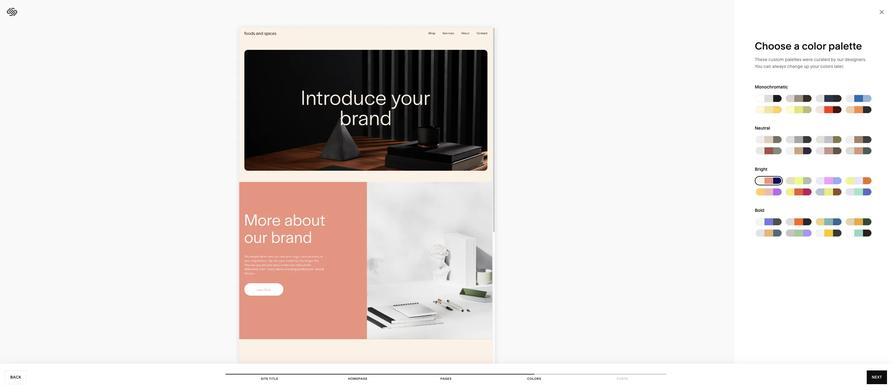 Task type: describe. For each thing, give the bounding box(es) containing it.
site title
[[261, 377, 278, 381]]

colors
[[527, 377, 541, 381]]

colors
[[820, 64, 833, 69]]

later.
[[834, 64, 844, 69]]

color
[[802, 40, 826, 52]]

you
[[755, 64, 763, 69]]

these custom palettes were curated by our designers. you can always change up your colors later.
[[755, 57, 867, 69]]

always
[[772, 64, 786, 69]]

bold
[[755, 208, 764, 213]]

palette
[[829, 40, 862, 52]]

change
[[787, 64, 803, 69]]

by
[[831, 57, 836, 62]]

next button
[[867, 371, 887, 385]]



Task type: locate. For each thing, give the bounding box(es) containing it.
our
[[837, 57, 844, 62]]

homepage
[[348, 377, 368, 381]]

back button
[[5, 371, 27, 385]]

up
[[804, 64, 809, 69]]

your
[[810, 64, 819, 69]]

monochromatic
[[755, 84, 788, 90]]

bright
[[755, 167, 768, 172]]

designers.
[[845, 57, 867, 62]]

back
[[10, 375, 21, 380]]

a
[[794, 40, 800, 52]]

custom
[[769, 57, 784, 62]]

site
[[261, 377, 268, 381]]

pages
[[441, 377, 452, 381]]

choose a color palette
[[755, 40, 862, 52]]

these
[[755, 57, 768, 62]]

neutral
[[755, 125, 770, 131]]

were
[[803, 57, 813, 62]]

can
[[764, 64, 771, 69]]

curated
[[814, 57, 830, 62]]

next
[[872, 375, 882, 380]]

choose
[[755, 40, 792, 52]]

title
[[269, 377, 278, 381]]

palettes
[[785, 57, 802, 62]]

fonts
[[617, 377, 628, 381]]



Task type: vqa. For each thing, say whether or not it's contained in the screenshot.
Title
yes



